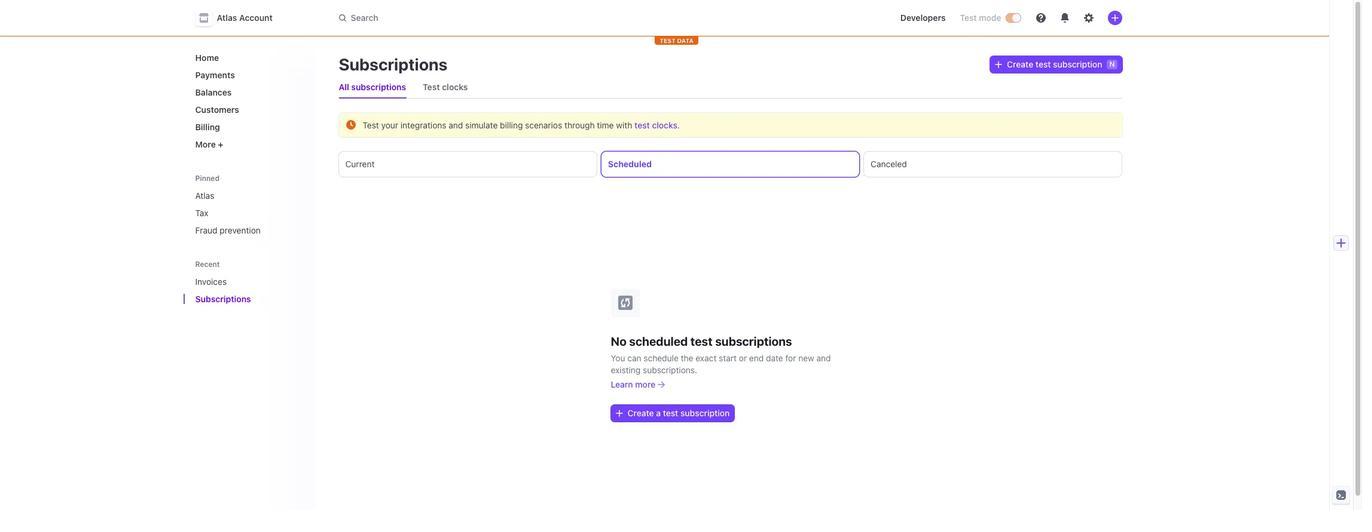 Task type: vqa. For each thing, say whether or not it's contained in the screenshot.
for
yes



Task type: locate. For each thing, give the bounding box(es) containing it.
1 horizontal spatial atlas
[[217, 13, 237, 23]]

invoices
[[195, 277, 227, 287]]

atlas inside pinned 'element'
[[195, 191, 214, 201]]

subscriptions inside the recent element
[[195, 294, 251, 304]]

clocks
[[442, 82, 468, 92], [652, 120, 677, 130]]

clocks up the simulate
[[442, 82, 468, 92]]

1 horizontal spatial and
[[817, 353, 831, 363]]

test inside "link"
[[663, 408, 678, 418]]

2 horizontal spatial test
[[960, 13, 977, 23]]

1 vertical spatial clocks
[[652, 120, 677, 130]]

subscriptions up all subscriptions
[[339, 54, 448, 74]]

more
[[195, 139, 216, 149]]

atlas down pinned
[[195, 191, 214, 201]]

current button
[[339, 152, 597, 177]]

create inside "link"
[[628, 408, 654, 418]]

and right new on the right bottom of the page
[[817, 353, 831, 363]]

schedule
[[644, 353, 679, 363]]

atlas link
[[190, 186, 305, 206]]

0 horizontal spatial and
[[449, 120, 463, 130]]

subscriptions
[[351, 82, 406, 92], [715, 335, 792, 348]]

test
[[960, 13, 977, 23], [423, 82, 440, 92], [363, 120, 379, 130]]

a
[[656, 408, 661, 418]]

0 vertical spatial tab list
[[334, 77, 1122, 99]]

learn more
[[611, 379, 655, 390]]

0 horizontal spatial create
[[628, 408, 654, 418]]

more +
[[195, 139, 223, 149]]

canceled button
[[864, 152, 1122, 177]]

0 vertical spatial create
[[1007, 59, 1033, 69]]

+
[[218, 139, 223, 149]]

test up integrations
[[423, 82, 440, 92]]

1 vertical spatial tab list
[[339, 152, 1122, 177]]

subscription right a
[[680, 408, 730, 418]]

all
[[339, 82, 349, 92]]

0 horizontal spatial subscriptions
[[351, 82, 406, 92]]

1 horizontal spatial subscription
[[1053, 59, 1102, 69]]

subscription inside create a test subscription "link"
[[680, 408, 730, 418]]

scenarios
[[525, 120, 562, 130]]

1 vertical spatial atlas
[[195, 191, 214, 201]]

canceled
[[871, 159, 907, 169]]

tab list containing current
[[339, 152, 1122, 177]]

and left the simulate
[[449, 120, 463, 130]]

0 vertical spatial clocks
[[442, 82, 468, 92]]

Search search field
[[332, 7, 669, 29]]

clear history image
[[294, 261, 302, 268]]

create left a
[[628, 408, 654, 418]]

test clocks link
[[418, 79, 473, 96]]

and
[[449, 120, 463, 130], [817, 353, 831, 363]]

your
[[381, 120, 398, 130]]

recent element
[[183, 272, 315, 309]]

test
[[1036, 59, 1051, 69], [634, 120, 650, 130], [690, 335, 713, 348], [663, 408, 678, 418]]

create
[[1007, 59, 1033, 69], [628, 408, 654, 418]]

prevention
[[220, 225, 261, 236]]

fraud
[[195, 225, 217, 236]]

svg image
[[616, 410, 623, 417]]

0 vertical spatial subscription
[[1053, 59, 1102, 69]]

atlas left account
[[217, 13, 237, 23]]

clocks inside tab list
[[442, 82, 468, 92]]

atlas
[[217, 13, 237, 23], [195, 191, 214, 201]]

1 vertical spatial subscription
[[680, 408, 730, 418]]

atlas account
[[217, 13, 273, 23]]

tab list
[[334, 77, 1122, 99], [339, 152, 1122, 177]]

customers
[[195, 105, 239, 115]]

test right a
[[663, 408, 678, 418]]

subscriptions right all
[[351, 82, 406, 92]]

create right svg image
[[1007, 59, 1033, 69]]

no
[[611, 335, 627, 348]]

subscription
[[1053, 59, 1102, 69], [680, 408, 730, 418]]

1 vertical spatial create
[[628, 408, 654, 418]]

current
[[345, 159, 375, 169]]

1 horizontal spatial subscriptions
[[339, 54, 448, 74]]

mode
[[979, 13, 1001, 23]]

1 vertical spatial test
[[423, 82, 440, 92]]

developers
[[900, 13, 946, 23]]

with
[[616, 120, 632, 130]]

subscription left the n
[[1053, 59, 1102, 69]]

clocks right with
[[652, 120, 677, 130]]

all subscriptions link
[[334, 79, 411, 96]]

1 horizontal spatial subscriptions
[[715, 335, 792, 348]]

0 vertical spatial subscriptions
[[351, 82, 406, 92]]

0 horizontal spatial atlas
[[195, 191, 214, 201]]

customers link
[[190, 100, 305, 120]]

atlas inside button
[[217, 13, 237, 23]]

subscriptions up the end
[[715, 335, 792, 348]]

test for test mode
[[960, 13, 977, 23]]

home link
[[190, 48, 305, 68]]

0 vertical spatial atlas
[[217, 13, 237, 23]]

new
[[798, 353, 814, 363]]

1 vertical spatial subscriptions
[[195, 294, 251, 304]]

1 horizontal spatial clocks
[[652, 120, 677, 130]]

test right svg image
[[1036, 59, 1051, 69]]

start
[[719, 353, 737, 363]]

atlas for atlas account
[[217, 13, 237, 23]]

existing
[[611, 365, 641, 375]]

through
[[564, 120, 595, 130]]

subscriptions link
[[190, 289, 288, 309]]

1 horizontal spatial create
[[1007, 59, 1033, 69]]

pinned
[[195, 174, 219, 183]]

create a test subscription link
[[611, 405, 734, 422]]

payments
[[195, 70, 235, 80]]

test left 'mode'
[[960, 13, 977, 23]]

test right with
[[634, 120, 650, 130]]

fraud prevention
[[195, 225, 261, 236]]

tax
[[195, 208, 208, 218]]

1 vertical spatial and
[[817, 353, 831, 363]]

scheduled button
[[601, 152, 859, 177]]

subscriptions
[[339, 54, 448, 74], [195, 294, 251, 304]]

test mode
[[960, 13, 1001, 23]]

subscriptions inside tab list
[[351, 82, 406, 92]]

notifications image
[[1060, 13, 1069, 23]]

svg image
[[995, 61, 1002, 68]]

2 vertical spatial test
[[363, 120, 379, 130]]

0 horizontal spatial subscription
[[680, 408, 730, 418]]

all subscriptions
[[339, 82, 406, 92]]

0 horizontal spatial subscriptions
[[195, 294, 251, 304]]

test up exact
[[690, 335, 713, 348]]

test left your
[[363, 120, 379, 130]]

subscriptions down invoices
[[195, 294, 251, 304]]

0 vertical spatial test
[[960, 13, 977, 23]]

0 horizontal spatial clocks
[[442, 82, 468, 92]]

test clocks
[[423, 82, 468, 92]]

1 horizontal spatial test
[[423, 82, 440, 92]]



Task type: describe. For each thing, give the bounding box(es) containing it.
test clocks link
[[634, 120, 677, 130]]

recent navigation links element
[[183, 255, 315, 309]]

test data
[[660, 37, 694, 44]]

or
[[739, 353, 747, 363]]

test for test clocks
[[423, 82, 440, 92]]

billing
[[195, 122, 220, 132]]

developers link
[[896, 8, 950, 28]]

n
[[1109, 60, 1115, 69]]

scheduled
[[629, 335, 688, 348]]

0 vertical spatial and
[[449, 120, 463, 130]]

create for create a test subscription
[[628, 408, 654, 418]]

time
[[597, 120, 614, 130]]

settings image
[[1084, 13, 1093, 23]]

simulate
[[465, 120, 498, 130]]

you can schedule the exact start or end date for new and existing subscriptions.
[[611, 353, 831, 375]]

tab list containing all subscriptions
[[334, 77, 1122, 99]]

test
[[660, 37, 676, 44]]

pin to navigation image
[[294, 277, 304, 287]]

home
[[195, 53, 219, 63]]

balances
[[195, 87, 232, 97]]

more
[[635, 379, 655, 390]]

recent
[[195, 260, 220, 269]]

core navigation links element
[[190, 48, 305, 154]]

the
[[681, 353, 693, 363]]

edit pins image
[[294, 175, 302, 182]]

you
[[611, 353, 625, 363]]

pinned navigation links element
[[190, 169, 308, 240]]

learn
[[611, 379, 633, 390]]

for
[[785, 353, 796, 363]]

test your integrations and simulate billing scenarios through time with test clocks .
[[363, 120, 680, 130]]

integrations
[[400, 120, 446, 130]]

search
[[351, 13, 378, 23]]

no scheduled test subscriptions
[[611, 335, 792, 348]]

subscriptions.
[[643, 365, 697, 375]]

help image
[[1036, 13, 1045, 23]]

pin to navigation image
[[294, 294, 304, 304]]

billing link
[[190, 117, 305, 137]]

fraud prevention link
[[190, 221, 305, 240]]

create a test subscription
[[628, 408, 730, 418]]

atlas account button
[[195, 10, 285, 26]]

date
[[766, 353, 783, 363]]

.
[[677, 120, 680, 130]]

data
[[677, 37, 694, 44]]

balances link
[[190, 83, 305, 102]]

end
[[749, 353, 764, 363]]

invoices link
[[190, 272, 288, 292]]

scheduled
[[608, 159, 652, 169]]

account
[[239, 13, 273, 23]]

1 vertical spatial subscriptions
[[715, 335, 792, 348]]

Search text field
[[332, 7, 669, 29]]

0 vertical spatial subscriptions
[[339, 54, 448, 74]]

exact
[[696, 353, 717, 363]]

learn more link
[[611, 379, 665, 391]]

payments link
[[190, 65, 305, 85]]

create for create test subscription
[[1007, 59, 1033, 69]]

tax link
[[190, 203, 305, 223]]

can
[[627, 353, 641, 363]]

pinned element
[[190, 186, 305, 240]]

0 horizontal spatial test
[[363, 120, 379, 130]]

atlas for atlas
[[195, 191, 214, 201]]

and inside you can schedule the exact start or end date for new and existing subscriptions.
[[817, 353, 831, 363]]

billing
[[500, 120, 523, 130]]

create test subscription
[[1007, 59, 1102, 69]]



